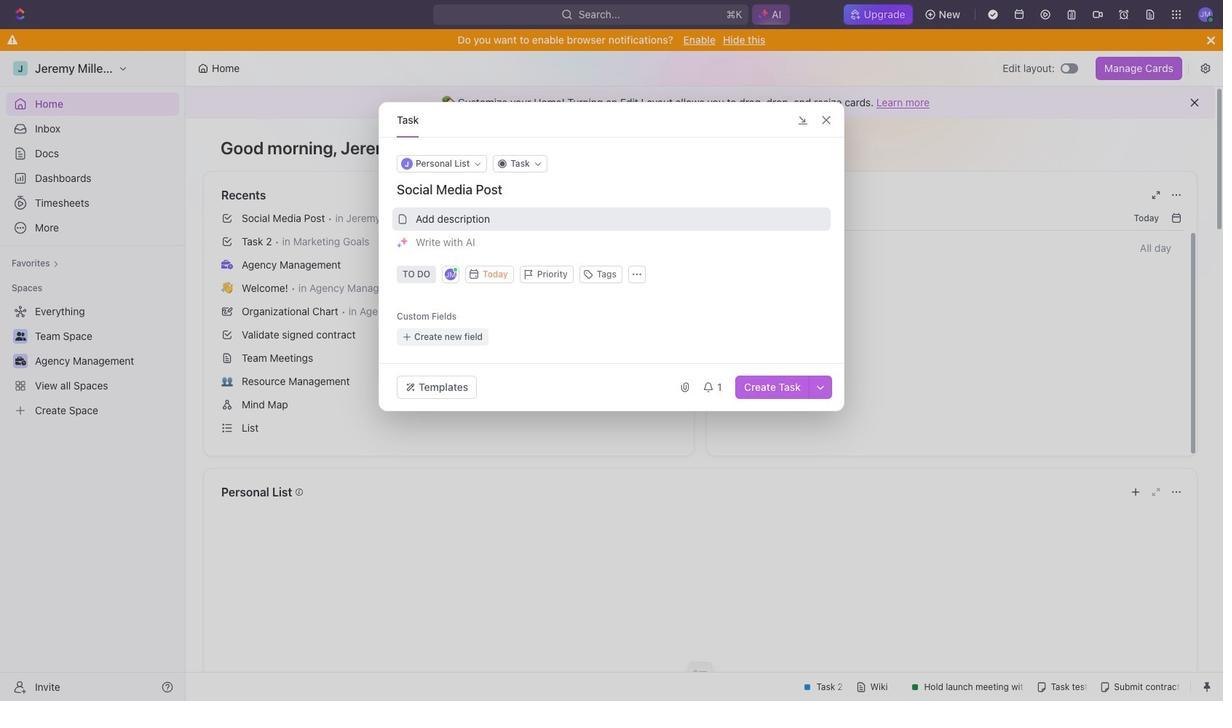 Task type: vqa. For each thing, say whether or not it's contained in the screenshot.
SIDEBAR navigation
yes



Task type: describe. For each thing, give the bounding box(es) containing it.
tree inside sidebar navigation
[[6, 300, 179, 422]]



Task type: locate. For each thing, give the bounding box(es) containing it.
tree
[[6, 300, 179, 422]]

dialog
[[379, 102, 844, 411]]

sidebar navigation
[[0, 51, 186, 701]]

business time image
[[221, 260, 233, 269]]

alert
[[186, 87, 1215, 119]]

Task name or type '/' for commands text field
[[397, 181, 829, 199]]



